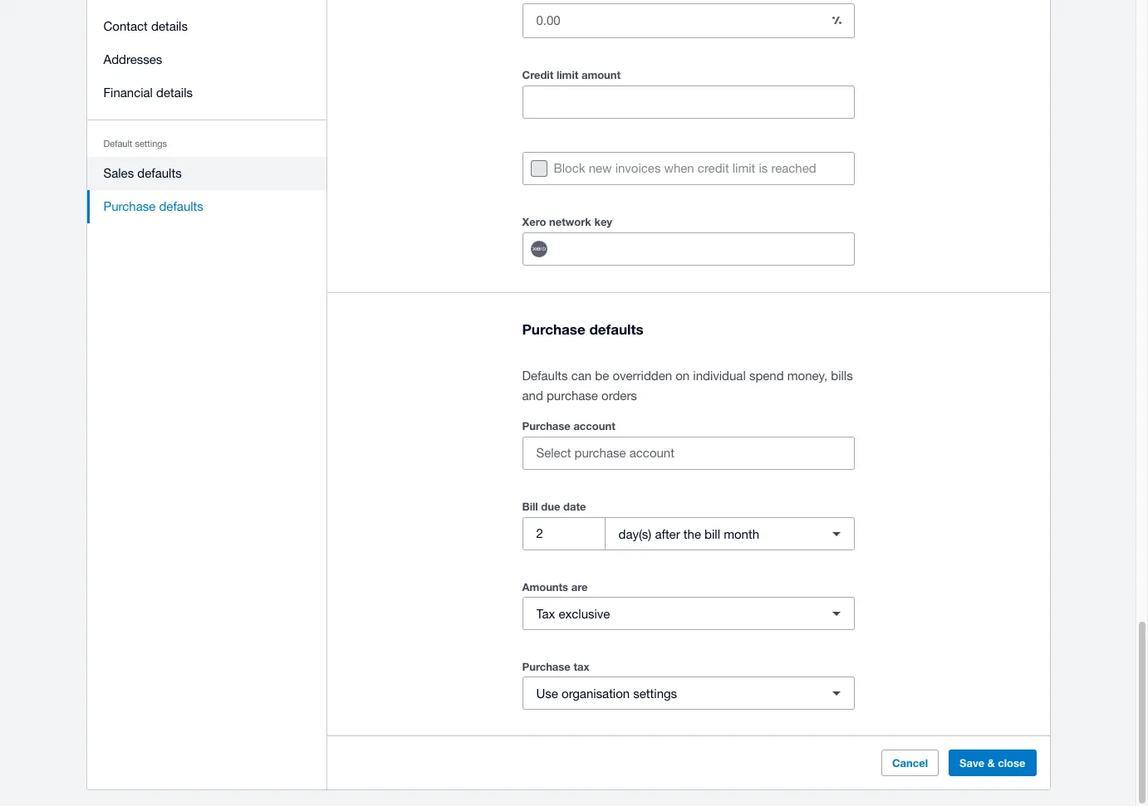 Task type: describe. For each thing, give the bounding box(es) containing it.
new
[[589, 161, 612, 175]]

details for financial details
[[156, 86, 193, 100]]

bills
[[831, 369, 853, 383]]

save
[[960, 757, 985, 770]]

purchase
[[547, 389, 598, 403]]

date
[[564, 500, 586, 514]]

0 vertical spatial limit
[[557, 68, 579, 81]]

amounts are
[[522, 581, 588, 594]]

Xero network key field
[[562, 233, 854, 265]]

xero network key
[[522, 215, 613, 228]]

purchase defaults inside menu
[[103, 199, 203, 214]]

the
[[684, 527, 701, 542]]

contact details link
[[87, 10, 327, 43]]

details for contact details
[[151, 19, 188, 33]]

bill
[[705, 527, 721, 542]]

due
[[541, 500, 561, 514]]

defaults for the sales defaults link
[[137, 166, 182, 180]]

day(s) after the bill month button
[[605, 518, 855, 551]]

save & close
[[960, 757, 1026, 770]]

tax
[[536, 607, 555, 621]]

Credit limit amount number field
[[523, 86, 854, 118]]

bill
[[522, 500, 538, 514]]

overridden
[[613, 369, 672, 383]]

be
[[595, 369, 609, 383]]

amounts
[[522, 581, 569, 594]]

and
[[522, 389, 543, 403]]

addresses link
[[87, 43, 327, 76]]

Discount number field
[[523, 5, 821, 36]]

use organisation settings button
[[522, 677, 855, 711]]

2 vertical spatial defaults
[[590, 321, 644, 338]]

1 horizontal spatial purchase defaults
[[522, 321, 644, 338]]

purchase defaults link
[[87, 190, 327, 224]]

key
[[595, 215, 613, 228]]

sales defaults link
[[87, 157, 327, 190]]

close
[[998, 757, 1026, 770]]

amount
[[582, 68, 621, 81]]

default settings
[[103, 139, 167, 149]]

exclusive
[[559, 607, 610, 621]]

bill due date
[[522, 500, 586, 514]]

1 horizontal spatial limit
[[733, 161, 756, 175]]

on
[[676, 369, 690, 383]]

reached
[[772, 161, 817, 175]]

addresses
[[103, 52, 162, 66]]

tax exclusive
[[536, 607, 610, 621]]

cancel button
[[882, 751, 939, 777]]

&
[[988, 757, 995, 770]]

use organisation settings
[[536, 687, 677, 701]]

credit
[[522, 68, 554, 81]]

organisation
[[562, 687, 630, 701]]

sales defaults
[[103, 166, 182, 180]]

is
[[759, 161, 768, 175]]

can
[[572, 369, 592, 383]]

contact details
[[103, 19, 188, 33]]



Task type: vqa. For each thing, say whether or not it's contained in the screenshot.
'2023' corresponding to Sep 16, 2023
no



Task type: locate. For each thing, give the bounding box(es) containing it.
contact
[[103, 19, 148, 33]]

0 vertical spatial settings
[[135, 139, 167, 149]]

1 vertical spatial defaults
[[159, 199, 203, 214]]

when
[[664, 161, 694, 175]]

bill due date group
[[522, 518, 855, 551]]

1 horizontal spatial settings
[[634, 687, 677, 701]]

cancel
[[893, 757, 928, 770]]

0 vertical spatial purchase defaults
[[103, 199, 203, 214]]

individual
[[693, 369, 746, 383]]

credit limit amount
[[522, 68, 621, 81]]

day(s)
[[619, 527, 652, 542]]

tax
[[574, 661, 590, 674]]

purchase down sales
[[103, 199, 156, 214]]

save & close button
[[949, 751, 1037, 777]]

defaults can be overridden on individual spend money, bills and purchase orders
[[522, 369, 853, 403]]

credit
[[698, 161, 729, 175]]

0 vertical spatial details
[[151, 19, 188, 33]]

limit right credit
[[557, 68, 579, 81]]

0 horizontal spatial limit
[[557, 68, 579, 81]]

purchase inside menu
[[103, 199, 156, 214]]

orders
[[602, 389, 637, 403]]

xero
[[522, 215, 546, 228]]

purchase down and
[[522, 420, 571, 433]]

after
[[655, 527, 680, 542]]

1 vertical spatial limit
[[733, 161, 756, 175]]

purchase tax
[[522, 661, 590, 674]]

money,
[[788, 369, 828, 383]]

purchase defaults down 'sales defaults'
[[103, 199, 203, 214]]

1 vertical spatial settings
[[634, 687, 677, 701]]

None number field
[[523, 519, 605, 550]]

details down addresses link
[[156, 86, 193, 100]]

financial
[[103, 86, 153, 100]]

spend
[[750, 369, 784, 383]]

1 vertical spatial details
[[156, 86, 193, 100]]

purchase defaults up can in the top of the page
[[522, 321, 644, 338]]

purchase up use
[[522, 661, 571, 674]]

purchase defaults
[[103, 199, 203, 214], [522, 321, 644, 338]]

financial details link
[[87, 76, 327, 110]]

invoices
[[616, 161, 661, 175]]

day(s) after the bill month
[[619, 527, 760, 542]]

settings
[[135, 139, 167, 149], [634, 687, 677, 701]]

settings up 'sales defaults'
[[135, 139, 167, 149]]

defaults
[[137, 166, 182, 180], [159, 199, 203, 214], [590, 321, 644, 338]]

block new invoices when credit limit is reached
[[554, 161, 817, 175]]

Purchase account field
[[523, 438, 854, 470]]

tax exclusive button
[[522, 598, 855, 631]]

block
[[554, 161, 586, 175]]

month
[[724, 527, 760, 542]]

defaults
[[522, 369, 568, 383]]

menu
[[87, 0, 327, 234]]

use
[[536, 687, 558, 701]]

purchase
[[103, 199, 156, 214], [522, 321, 586, 338], [522, 420, 571, 433], [522, 661, 571, 674]]

financial details
[[103, 86, 193, 100]]

0 horizontal spatial purchase defaults
[[103, 199, 203, 214]]

1 vertical spatial purchase defaults
[[522, 321, 644, 338]]

settings right organisation
[[634, 687, 677, 701]]

are
[[572, 581, 588, 594]]

none number field inside bill due date group
[[523, 519, 605, 550]]

0 horizontal spatial settings
[[135, 139, 167, 149]]

account
[[574, 420, 616, 433]]

0 vertical spatial defaults
[[137, 166, 182, 180]]

settings inside use organisation settings popup button
[[634, 687, 677, 701]]

limit left is
[[733, 161, 756, 175]]

defaults down the default settings
[[137, 166, 182, 180]]

sales
[[103, 166, 134, 180]]

purchase account
[[522, 420, 616, 433]]

defaults up be
[[590, 321, 644, 338]]

purchase up defaults
[[522, 321, 586, 338]]

details right contact
[[151, 19, 188, 33]]

menu containing contact details
[[87, 0, 327, 234]]

defaults for "purchase defaults" link
[[159, 199, 203, 214]]

default
[[103, 139, 132, 149]]

limit
[[557, 68, 579, 81], [733, 161, 756, 175]]

defaults down the sales defaults link
[[159, 199, 203, 214]]

network
[[549, 215, 592, 228]]

details
[[151, 19, 188, 33], [156, 86, 193, 100]]



